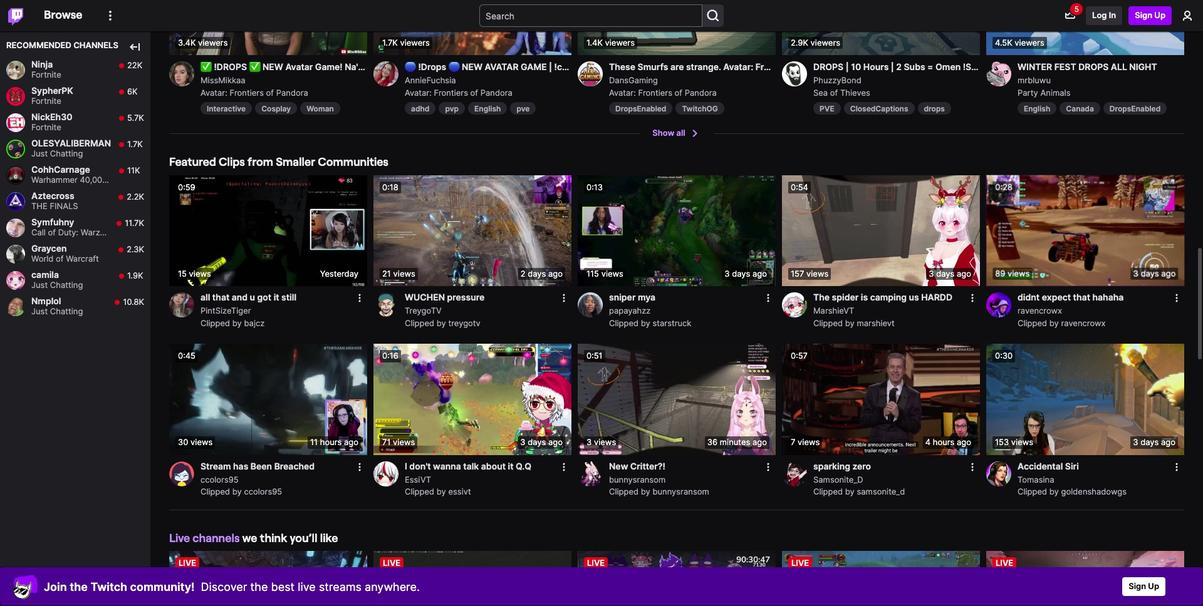 Task type: locate. For each thing, give the bounding box(es) containing it.
english link down party animals link on the top right
[[1018, 102, 1057, 115]]

0 horizontal spatial ✅
[[201, 62, 212, 72]]

clipped by samsonite_d link
[[814, 487, 906, 497]]

clipped inside the spider is camping us hardd marshievt clipped by marshievt
[[814, 318, 843, 328]]

clipped inside the new critter?! bunnysransom clipped by bunnysransom
[[609, 487, 639, 497]]

symfuhny
[[31, 217, 74, 228]]

mya
[[638, 292, 656, 303]]

0 horizontal spatial dropsenabled
[[616, 104, 667, 113]]

fortnite up "nickeh30"
[[31, 96, 61, 106]]

just right nmplol image on the left of page
[[31, 307, 48, 317]]

drops | 10 hours | 2 subs = omen !shipset 🎁 | join our captains !club image
[[782, 0, 981, 56]]

2 horizontal spatial avatar: frontiers of pandora link
[[609, 87, 717, 97]]

2 just from the top
[[31, 280, 48, 290]]

new
[[263, 62, 283, 72]]

1 horizontal spatial it
[[508, 461, 514, 472]]

1 horizontal spatial ✅
[[249, 62, 260, 72]]

night
[[1130, 62, 1158, 72]]

nickeh30 fortnite
[[31, 112, 72, 132]]

fortnite for ninja
[[31, 70, 61, 80]]

0 horizontal spatial pandora
[[276, 87, 308, 97]]

1 horizontal spatial ccolors95
[[244, 487, 282, 497]]

fortnite
[[31, 70, 61, 80], [31, 96, 61, 106], [31, 122, 61, 132]]

1 frontiers from the left
[[230, 87, 264, 97]]

chatting up nmplol just chatting
[[50, 280, 83, 290]]

join right coolcat icon
[[44, 581, 67, 594]]

critter?!
[[631, 461, 666, 472]]

chatting down "camila just chatting"
[[50, 307, 83, 317]]

just inside olesyaliberman just chatting
[[31, 149, 48, 159]]

0 vertical spatial sign
[[1136, 10, 1153, 20]]

by inside sniper mya papayahzz clipped by starstruck
[[641, 318, 651, 328]]

new critter?! image
[[578, 344, 776, 457]]

0 vertical spatial sign up button
[[1129, 6, 1172, 25]]

camila just chatting
[[31, 270, 83, 290]]

english down the anniefuchsia link
[[475, 104, 501, 113]]

cosplay inside ✅ !drops ✅ new avatar game! na'vi cosplay | @missmikkaa on socials missmikkaa avatar: frontiers of pandora
[[368, 62, 402, 72]]

1 | from the left
[[404, 62, 408, 72]]

clipped down 'samsonite_d'
[[814, 487, 843, 497]]

0 vertical spatial fortnite
[[31, 70, 61, 80]]

log
[[1093, 10, 1107, 20]]

got
[[257, 292, 272, 303]]

drops link
[[918, 102, 952, 115]]

[!rtthoughts] wh40k: rogue trader continues (!build) - otkvga @ 3pm et - !chonksweater / !invest / !emberville / !powergpu image
[[169, 552, 367, 607]]

cohhcarnage image
[[6, 166, 25, 185]]

the
[[814, 292, 830, 303]]

of inside symfuhny call of duty: warzone
[[48, 228, 56, 238]]

1 avatar: frontiers of pandora from the left
[[405, 87, 513, 97]]

ravencrowx down didnt expect that hahaha link
[[1062, 318, 1106, 328]]

it
[[274, 292, 279, 303], [508, 461, 514, 472]]

1 fortnite from the top
[[31, 70, 61, 80]]

1 horizontal spatial pandora
[[481, 87, 513, 97]]

all right show in the right of the page
[[677, 128, 686, 138]]

1 horizontal spatial the
[[251, 581, 268, 594]]

2 that from the left
[[1074, 292, 1091, 303]]

accidental siri image
[[987, 344, 1185, 457]]

clipped down tomasina
[[1018, 487, 1048, 497]]

2 the from the left
[[251, 581, 268, 594]]

of right call
[[48, 228, 56, 238]]

dropsenabled link down night
[[1104, 102, 1168, 115]]

0 horizontal spatial dropsenabled link
[[609, 102, 673, 115]]

1 chatting from the top
[[50, 149, 83, 159]]

recommended
[[6, 40, 71, 50]]

1 dropsenabled link from the left
[[609, 102, 673, 115]]

1 vertical spatial just
[[31, 280, 48, 290]]

3 chatting from the top
[[50, 307, 83, 317]]

3 avatar: frontiers of pandora link from the left
[[609, 87, 717, 97]]

dropsenabled link down dansgaming
[[609, 102, 673, 115]]

frontiers inside ✅ !drops ✅ new avatar game! na'vi cosplay | @missmikkaa on socials missmikkaa avatar: frontiers of pandora
[[230, 87, 264, 97]]

it right got
[[274, 292, 279, 303]]

the spider is camping us hardd image
[[782, 175, 981, 288]]

clipped inside sniper mya papayahzz clipped by starstruck
[[609, 318, 639, 328]]

just inside "camila just chatting"
[[31, 280, 48, 290]]

all
[[677, 128, 686, 138], [201, 292, 210, 303]]

drops up phuzzybond
[[814, 62, 844, 72]]

woman
[[307, 104, 334, 113]]

olesyaliberman
[[31, 138, 111, 149]]

1 horizontal spatial drops
[[1079, 62, 1109, 72]]

cosplay right na'vi
[[368, 62, 402, 72]]

just for nmplol
[[31, 307, 48, 317]]

anywhere.
[[365, 581, 420, 594]]

| left 2
[[891, 62, 895, 72]]

0 horizontal spatial all
[[201, 292, 210, 303]]

avatar: inside ✅ !drops ✅ new avatar game! na'vi cosplay | @missmikkaa on socials missmikkaa avatar: frontiers of pandora
[[201, 87, 227, 97]]

just right olesyaliberman image on the top
[[31, 149, 48, 159]]

avatar: frontiers of pandora
[[405, 87, 513, 97], [609, 87, 717, 97]]

2 horizontal spatial frontiers
[[638, 87, 673, 97]]

3 | from the left
[[891, 62, 895, 72]]

avatar: up adhd link
[[405, 87, 432, 97]]

=
[[928, 62, 934, 72]]

2 avatar: from the left
[[405, 87, 432, 97]]

chatting for camila
[[50, 280, 83, 290]]

3 fortnite from the top
[[31, 122, 61, 132]]

2 | from the left
[[846, 62, 849, 72]]

0 horizontal spatial drops
[[814, 62, 844, 72]]

2 dropsenabled from the left
[[1110, 104, 1161, 113]]

1 horizontal spatial dropsenabled
[[1110, 104, 1161, 113]]

na'vi
[[345, 62, 366, 72]]

0 horizontal spatial the
[[70, 581, 88, 594]]

!club
[[1096, 62, 1117, 72]]

drops | 10 hours | 2 subs = omen !shipset 🎁 | join our captains !club phuzzybond sea of thieves
[[814, 62, 1117, 97]]

chatting inside olesyaliberman just chatting
[[50, 149, 83, 159]]

2 fortnite from the top
[[31, 96, 61, 106]]

1 drops from the left
[[814, 62, 844, 72]]

0 horizontal spatial avatar:
[[201, 87, 227, 97]]

22k
[[127, 60, 142, 70]]

1 just from the top
[[31, 149, 48, 159]]

fortnite for nickeh30
[[31, 122, 61, 132]]

warzone
[[81, 228, 114, 238]]

join the twitch community! discover the best live streams anywhere.
[[44, 581, 420, 594]]

fortnite inside sypherpk fortnite
[[31, 96, 61, 106]]

0 horizontal spatial avatar: frontiers of pandora
[[405, 87, 513, 97]]

ravencrowx down didnt
[[1018, 306, 1063, 316]]

all that and u got it still link
[[201, 292, 352, 304]]

avatar
[[286, 62, 313, 72]]

avatar: frontiers of pandora up the pvp link
[[405, 87, 513, 97]]

0 vertical spatial cosplay
[[368, 62, 402, 72]]

3 avatar: from the left
[[609, 87, 636, 97]]

graycen
[[31, 244, 67, 254]]

by down ccolors95 link
[[232, 487, 242, 497]]

dansgaming
[[609, 75, 658, 85]]

avatar: frontiers of pandora link up cosplay "link"
[[201, 87, 308, 97]]

3 just from the top
[[31, 307, 48, 317]]

by inside sparking zero samsonite_d clipped by samsonite_d
[[846, 487, 855, 497]]

drops inside drops | 10 hours | 2 subs = omen !shipset 🎁 | join our captains !club phuzzybond sea of thieves
[[814, 62, 844, 72]]

1 avatar: frontiers of pandora link from the left
[[201, 87, 308, 97]]

pandora
[[276, 87, 308, 97], [481, 87, 513, 97], [685, 87, 717, 97]]

by inside the new critter?! bunnysransom clipped by bunnysransom
[[641, 487, 651, 497]]

| left 10
[[846, 62, 849, 72]]

closedcaptions
[[851, 104, 909, 113]]

chatting up the cohhcarnage
[[50, 149, 83, 159]]

✅ left new
[[249, 62, 260, 72]]

clipped inside sparking zero samsonite_d clipped by samsonite_d
[[814, 487, 843, 497]]

0 horizontal spatial it
[[274, 292, 279, 303]]

of right world
[[56, 254, 64, 264]]

graycen image
[[6, 245, 25, 264]]

by down 'ravencrowx' link
[[1050, 318, 1059, 328]]

1 vertical spatial sign
[[1129, 582, 1147, 592]]

captains
[[1056, 62, 1094, 72]]

that inside didnt expect that hahaha ravencrowx clipped by ravencrowx
[[1074, 292, 1091, 303]]

1 horizontal spatial english link
[[1018, 102, 1057, 115]]

0 vertical spatial bunnysransom
[[609, 475, 666, 485]]

mrbluwu image
[[987, 62, 1012, 87]]

1 horizontal spatial avatar: frontiers of pandora
[[609, 87, 717, 97]]

by inside didnt expect that hahaha ravencrowx clipped by ravencrowx
[[1050, 318, 1059, 328]]

bunnysransom
[[609, 475, 666, 485], [653, 487, 710, 497]]

our
[[1039, 62, 1054, 72]]

wuchen
[[405, 292, 445, 303]]

1 that from the left
[[212, 292, 230, 303]]

cohhcarnage warhammer 40,000: rogue trader
[[31, 165, 164, 185]]

0 horizontal spatial join
[[44, 581, 67, 594]]

cosplay
[[368, 62, 402, 72], [262, 104, 291, 113]]

1 vertical spatial chatting
[[50, 280, 83, 290]]

that up pintsizetiger link
[[212, 292, 230, 303]]

0 horizontal spatial avatar: frontiers of pandora link
[[201, 87, 308, 97]]

1 horizontal spatial dropsenabled link
[[1104, 102, 1168, 115]]

3 frontiers from the left
[[638, 87, 673, 97]]

2 frontiers from the left
[[434, 87, 468, 97]]

didnt expect that hahaha link
[[1018, 292, 1170, 304]]

avatar: frontiers of pandora link down dansgaming
[[609, 87, 717, 97]]

ninja image
[[6, 61, 25, 79]]

nickeh30 image
[[6, 113, 25, 132]]

english down party animals link on the top right
[[1024, 104, 1051, 113]]

avatar: down dansgaming
[[609, 87, 636, 97]]

anniefuchsia link
[[405, 62, 572, 87]]

1 horizontal spatial avatar: frontiers of pandora link
[[405, 87, 513, 97]]

@missmikkaa
[[410, 62, 469, 72]]

clipped by ccolors95 link
[[201, 487, 282, 497]]

by down papayahzz link
[[641, 318, 651, 328]]

marshievt
[[814, 306, 855, 316]]

chatting inside "camila just chatting"
[[50, 280, 83, 290]]

the left best
[[251, 581, 268, 594]]

dropsenabled down dansgaming
[[616, 104, 667, 113]]

avatar: down the missmikkaa
[[201, 87, 227, 97]]

0 horizontal spatial that
[[212, 292, 230, 303]]

it left q.q
[[508, 461, 514, 472]]

by down bunnysransom link
[[641, 487, 651, 497]]

1 pandora from the left
[[276, 87, 308, 97]]

breached
[[274, 461, 315, 472]]

it inside "i don't wanna talk about it q.q essivt clipped by essivt"
[[508, 461, 514, 472]]

cosplay down new
[[262, 104, 291, 113]]

2 vertical spatial fortnite
[[31, 122, 61, 132]]

recommended channels
[[6, 40, 118, 50]]

log in
[[1093, 10, 1117, 20]]

clipped down bunnysransom link
[[609, 487, 639, 497]]

wanna
[[433, 461, 461, 472]]

wuchen pressure treygotv clipped by treygotv
[[405, 292, 485, 328]]

1 english link from the left
[[468, 102, 507, 115]]

coolcat image
[[13, 575, 38, 600]]

sign
[[1136, 10, 1153, 20], [1129, 582, 1147, 592]]

0 horizontal spatial frontiers
[[230, 87, 264, 97]]

0 vertical spatial all
[[677, 128, 686, 138]]

that right the expect
[[1074, 292, 1091, 303]]

by down marshievt link
[[846, 318, 855, 328]]

pressure
[[447, 292, 485, 303]]

it inside all that and u got it still pintsizetiger clipped by bajcz
[[274, 292, 279, 303]]

all that and u got it still image
[[169, 175, 367, 288]]

1 vertical spatial up
[[1149, 582, 1160, 592]]

of up cosplay "link"
[[266, 87, 274, 97]]

ccolors95 image
[[169, 462, 194, 487]]

pandora up cosplay "link"
[[276, 87, 308, 97]]

| right anniefuchsia "icon"
[[404, 62, 408, 72]]

3 pandora from the left
[[685, 87, 717, 97]]

ccolors95 down "stream"
[[201, 475, 239, 485]]

sea
[[814, 87, 828, 97]]

0 vertical spatial join
[[1019, 62, 1037, 72]]

drops left all
[[1079, 62, 1109, 72]]

clipped down 'ravencrowx' link
[[1018, 318, 1048, 328]]

pandora down the anniefuchsia link
[[481, 87, 513, 97]]

2 vertical spatial just
[[31, 307, 48, 317]]

2 horizontal spatial pandora
[[685, 87, 717, 97]]

q.q
[[516, 461, 532, 472]]

missmikkaa image
[[169, 62, 194, 87]]

in
[[1110, 10, 1117, 20]]

🔵 !drops 🔵 new avatar game | !corsair !nordvpn | @anniefuchsia on socials image
[[374, 0, 572, 56]]

clipped inside wuchen pressure treygotv clipped by treygotv
[[405, 318, 435, 328]]

dropsenabled for 1st dropsenabled link from right
[[1110, 104, 1161, 113]]

of down phuzzybond
[[831, 87, 838, 97]]

1 vertical spatial cosplay
[[262, 104, 291, 113]]

clips
[[219, 155, 245, 169]]

clipped down papayahzz link
[[609, 318, 639, 328]]

avatar: frontiers of pandora link for anniefuchsia
[[405, 87, 513, 97]]

by down 'treygotv'
[[437, 318, 446, 328]]

clipped down ccolors95 link
[[201, 487, 230, 497]]

1 dropsenabled from the left
[[616, 104, 667, 113]]

streams
[[319, 581, 362, 594]]

chatting inside nmplol just chatting
[[50, 307, 83, 317]]

1 avatar: from the left
[[201, 87, 227, 97]]

camila image
[[6, 271, 25, 290]]

| right 🎁
[[1014, 62, 1017, 72]]

clipped down essivt link
[[405, 487, 435, 497]]

by down the pintsizetiger
[[232, 318, 242, 328]]

interactive link
[[201, 102, 252, 115]]

new critter?! link
[[609, 461, 761, 473]]

of down the anniefuchsia link
[[471, 87, 478, 97]]

by
[[232, 318, 242, 328], [437, 318, 446, 328], [641, 318, 651, 328], [846, 318, 855, 328], [1050, 318, 1059, 328], [232, 487, 242, 497], [437, 487, 446, 497], [641, 487, 651, 497], [846, 487, 855, 497], [1050, 487, 1059, 497]]

phuzzybond
[[814, 75, 862, 85]]

fortnite up sypherpk
[[31, 70, 61, 80]]

chatting for olesyaliberman
[[50, 149, 83, 159]]

by down 'samsonite_d'
[[846, 487, 855, 497]]

all inside all that and u got it still pintsizetiger clipped by bajcz
[[201, 292, 210, 303]]

clipped down pintsizetiger link
[[201, 318, 230, 328]]

stream has been breached ccolors95 clipped by ccolors95
[[201, 461, 315, 497]]

essivt
[[405, 475, 431, 485]]

the left the twitch
[[70, 581, 88, 594]]

2 avatar: frontiers of pandora link from the left
[[405, 87, 513, 97]]

2 chatting from the top
[[50, 280, 83, 290]]

english link down the anniefuchsia link
[[468, 102, 507, 115]]

2 pandora from the left
[[481, 87, 513, 97]]

nmplol just chatting
[[31, 296, 83, 317]]

0 vertical spatial it
[[274, 292, 279, 303]]

0 horizontal spatial english link
[[468, 102, 507, 115]]

1 horizontal spatial avatar:
[[405, 87, 432, 97]]

avatar: frontiers of pandora link up the pvp link
[[405, 87, 513, 97]]

show
[[653, 128, 675, 138]]

show all element
[[653, 127, 686, 140]]

twitch
[[91, 581, 127, 594]]

frontiers down dansgaming
[[638, 87, 673, 97]]

just up nmplol
[[31, 280, 48, 290]]

by left essivt
[[437, 487, 446, 497]]

1 horizontal spatial that
[[1074, 292, 1091, 303]]

of
[[266, 87, 274, 97], [471, 87, 478, 97], [675, 87, 683, 97], [831, 87, 838, 97], [48, 228, 56, 238], [56, 254, 64, 264]]

essivt
[[449, 487, 471, 497]]

1 horizontal spatial cosplay
[[368, 62, 402, 72]]

pandora up twitchog "link"
[[685, 87, 717, 97]]

by inside the spider is camping us hardd marshievt clipped by marshievt
[[846, 318, 855, 328]]

clipped inside accidental siri tomasina clipped by goldenshadowgs
[[1018, 487, 1048, 497]]

hahaha
[[1093, 292, 1124, 303]]

frontiers up 'interactive' link
[[230, 87, 264, 97]]

just inside nmplol just chatting
[[31, 307, 48, 317]]

1 horizontal spatial join
[[1019, 62, 1037, 72]]

1 vertical spatial all
[[201, 292, 210, 303]]

fortnite inside nickeh30 fortnite
[[31, 122, 61, 132]]

avatar: frontiers of pandora down dansgaming
[[609, 87, 717, 97]]

join inside drops | 10 hours | 2 subs = omen !shipset 🎁 | join our captains !club phuzzybond sea of thieves
[[1019, 62, 1037, 72]]

1 vertical spatial fortnite
[[31, 96, 61, 106]]

4 | from the left
[[1014, 62, 1017, 72]]

2 vertical spatial chatting
[[50, 307, 83, 317]]

drops inside winter fest drops all night mrbluwu party animals
[[1079, 62, 1109, 72]]

fortnite up olesyaliberman
[[31, 122, 61, 132]]

anniefuchsia image
[[374, 62, 399, 87]]

accidental
[[1018, 461, 1064, 472]]

pintsizetiger image
[[169, 293, 194, 318]]

sypherpk image
[[6, 87, 25, 106]]

join up mrbluwu
[[1019, 62, 1037, 72]]

treygotv
[[449, 318, 481, 328]]

by inside all that and u got it still pintsizetiger clipped by bajcz
[[232, 318, 242, 328]]

channels
[[193, 531, 240, 545]]

dropsenabled down night
[[1110, 104, 1161, 113]]

bunnysransom down new critter?! link
[[653, 487, 710, 497]]

avatar: frontiers of pandora link
[[201, 87, 308, 97], [405, 87, 513, 97], [609, 87, 717, 97]]

1 vertical spatial join
[[44, 581, 67, 594]]

ravencrowx image
[[987, 293, 1012, 318]]

these smurfs are strange. avatar: frontiers of pandora (pc) !displate !sweater image
[[578, 0, 776, 56]]

bunnysransom down critter?!
[[609, 475, 666, 485]]

0 vertical spatial up
[[1155, 10, 1166, 20]]

✅ !drops ✅ new avatar game! na'vi cosplay | @missmikkaa on socials image
[[169, 0, 367, 56]]

frontiers up the pvp link
[[434, 87, 468, 97]]

0 vertical spatial just
[[31, 149, 48, 159]]

1 vertical spatial it
[[508, 461, 514, 472]]

avatar: for dansgaming
[[609, 87, 636, 97]]

0 vertical spatial ccolors95
[[201, 475, 239, 485]]

i don't wanna talk about it q.q link
[[405, 461, 557, 473]]

it for got
[[274, 292, 279, 303]]

mrbluwu
[[1018, 75, 1051, 85]]

✅ up the missmikkaa
[[201, 62, 212, 72]]

call
[[31, 228, 46, 238]]

clipped down the treygotv link
[[405, 318, 435, 328]]

clipped inside "i don't wanna talk about it q.q essivt clipped by essivt"
[[405, 487, 435, 497]]

dropsenabled link
[[609, 102, 673, 115], [1104, 102, 1168, 115]]

5.7k
[[127, 113, 144, 123]]

1 horizontal spatial english
[[1024, 104, 1051, 113]]

show all
[[653, 128, 686, 138]]

0 horizontal spatial cosplay
[[262, 104, 291, 113]]

smaller
[[276, 155, 315, 169]]

2 drops from the left
[[1079, 62, 1109, 72]]

all up the pintsizetiger
[[201, 292, 210, 303]]

clipped down marshievt at the right bottom of the page
[[814, 318, 843, 328]]

2 avatar: frontiers of pandora from the left
[[609, 87, 717, 97]]

2 horizontal spatial avatar:
[[609, 87, 636, 97]]

0 vertical spatial chatting
[[50, 149, 83, 159]]

pandora for dansgaming
[[685, 87, 717, 97]]

0 horizontal spatial english
[[475, 104, 501, 113]]

1 horizontal spatial frontiers
[[434, 87, 468, 97]]

winter fest drops all night image
[[987, 0, 1185, 56]]

ccolors95 down been
[[244, 487, 282, 497]]

by down tomasina link
[[1050, 487, 1059, 497]]

sniper mya papayahzz clipped by starstruck
[[609, 292, 692, 328]]



Task type: describe. For each thing, give the bounding box(es) containing it.
stream has been breached link
[[201, 461, 352, 473]]

pintsizetiger
[[201, 306, 251, 316]]

1.7k
[[127, 139, 143, 149]]

of down dansgaming link
[[675, 87, 683, 97]]

10
[[851, 62, 862, 72]]

i don't wanna talk about it q.q essivt clipped by essivt
[[405, 461, 532, 497]]

1 vertical spatial sign up button
[[1123, 578, 1166, 597]]

0 vertical spatial ravencrowx
[[1018, 306, 1063, 316]]

aztecross image
[[6, 192, 25, 211]]

browse link
[[44, 0, 82, 30]]

!shipset
[[963, 62, 998, 72]]

it for about
[[508, 461, 514, 472]]

that inside all that and u got it still pintsizetiger clipped by bajcz
[[212, 292, 230, 303]]

starstruck
[[653, 318, 692, 328]]

clipped by starstruck link
[[609, 318, 692, 328]]

cosplay inside "link"
[[262, 104, 291, 113]]

1 vertical spatial ravencrowx
[[1062, 318, 1106, 328]]

season of discovery big time content (bfd on paladin today?) -- !gamersupps follow @angrawrxd image
[[782, 552, 981, 607]]

didnt expect that hahaha ravencrowx clipped by ravencrowx
[[1018, 292, 1124, 328]]

us
[[909, 292, 920, 303]]

featured clips from smaller communities element
[[166, 175, 1188, 520]]

animals
[[1041, 87, 1071, 97]]

0 horizontal spatial ccolors95
[[201, 475, 239, 485]]

avatar: for anniefuchsia
[[405, 87, 432, 97]]

essivt image
[[374, 462, 399, 487]]

pvp link
[[439, 102, 465, 115]]

recommended channels group
[[0, 31, 164, 320]]

avatar: frontiers of pandora link for dansgaming
[[609, 87, 717, 97]]

✅ !drops ✅ new avatar game! na'vi cosplay | @missmikkaa on socials button
[[201, 62, 514, 73]]

the finals is here (!gsupps !starforge !steelserie !hdmi) image
[[987, 552, 1185, 607]]

10.8k
[[123, 297, 144, 307]]

winter fest drops all night button
[[1018, 62, 1185, 73]]

closedcaptions link
[[844, 102, 915, 115]]

🔴 day 7 my clown academia subathon!!! | my figure is out | !figure !goals !gg image
[[578, 552, 776, 607]]

all
[[1111, 62, 1128, 72]]

1 ✅ from the left
[[201, 62, 212, 72]]

missmikkaa
[[201, 75, 246, 85]]

finals
[[50, 201, 78, 211]]

clipped by bajcz link
[[201, 318, 265, 328]]

sypherpk fortnite
[[31, 86, 73, 106]]

graycen world of warcraft
[[31, 244, 99, 264]]

just for camila
[[31, 280, 48, 290]]

samsonite_d image
[[782, 462, 808, 487]]

symfuhny image
[[6, 219, 25, 237]]

tomasina image
[[987, 462, 1012, 487]]

you'll
[[290, 531, 318, 545]]

just for olesyaliberman
[[31, 149, 48, 159]]

dansgaming link
[[609, 62, 776, 87]]

avatar: frontiers of pandora link for missmikkaa
[[201, 87, 308, 97]]

marshievt image
[[782, 293, 808, 318]]

about
[[481, 461, 506, 472]]

subs
[[904, 62, 926, 72]]

2
[[897, 62, 902, 72]]

clipped inside didnt expect that hahaha ravencrowx clipped by ravencrowx
[[1018, 318, 1048, 328]]

bajcz
[[244, 318, 265, 328]]

stream has been breached image
[[169, 344, 367, 457]]

nmplol image
[[6, 298, 25, 316]]

new critter?! bunnysransom clipped by bunnysransom
[[609, 461, 710, 497]]

1 vertical spatial sign up
[[1129, 582, 1160, 592]]

11k
[[127, 166, 140, 176]]

avatar: frontiers of pandora for dansgaming
[[609, 87, 717, 97]]

samsonite_d
[[814, 475, 864, 485]]

of inside ✅ !drops ✅ new avatar game! na'vi cosplay | @missmikkaa on socials missmikkaa avatar: frontiers of pandora
[[266, 87, 274, 97]]

by inside "i don't wanna talk about it q.q essivt clipped by essivt"
[[437, 487, 446, 497]]

live channels link
[[169, 531, 240, 545]]

2.3k
[[127, 245, 144, 255]]

camping
[[871, 292, 907, 303]]

1 english from the left
[[475, 104, 501, 113]]

the spider is camping us hardd link
[[814, 292, 965, 304]]

bunnysransom link
[[609, 475, 666, 485]]

show all link
[[647, 124, 708, 143]]

ninja
[[31, 59, 53, 70]]

rogue
[[112, 175, 136, 185]]

by inside wuchen pressure treygotv clipped by treygotv
[[437, 318, 446, 328]]

woman link
[[300, 102, 340, 115]]

sniper mya image
[[578, 175, 776, 288]]

1.9k
[[127, 271, 143, 281]]

didnt expect that hahaha image
[[987, 175, 1185, 288]]

stream
[[201, 461, 231, 472]]

anniefuchsia
[[405, 75, 456, 85]]

thieves
[[841, 87, 871, 97]]

2 english from the left
[[1024, 104, 1051, 113]]

clipped inside stream has been breached ccolors95 clipped by ccolors95
[[201, 487, 230, 497]]

dansgaming image
[[578, 62, 603, 87]]

| inside ✅ !drops ✅ new avatar game! na'vi cosplay | @missmikkaa on socials missmikkaa avatar: frontiers of pandora
[[404, 62, 408, 72]]

accidental siri link
[[1018, 461, 1170, 473]]

0 vertical spatial sign up
[[1136, 10, 1166, 20]]

papayahzz
[[609, 306, 651, 316]]

of inside drops | 10 hours | 2 subs = omen !shipset 🎁 | join our captains !club phuzzybond sea of thieves
[[831, 87, 838, 97]]

✅ !drops ✅ new avatar game! na'vi cosplay | @missmikkaa on socials missmikkaa avatar: frontiers of pandora
[[201, 62, 514, 97]]

pve
[[820, 104, 835, 113]]

all that and u got it still pintsizetiger clipped by bajcz
[[201, 292, 297, 328]]

i don't wanna talk about it q.q image
[[374, 344, 572, 457]]

fortnite for sypherpk
[[31, 96, 61, 106]]

cosplay link
[[255, 102, 297, 115]]

pintsizetiger link
[[201, 306, 251, 316]]

frontiers for anniefuchsia
[[434, 87, 468, 97]]

1 the from the left
[[70, 581, 88, 594]]

fest
[[1055, 62, 1077, 72]]

sypherpk
[[31, 86, 73, 96]]

papayahzz image
[[578, 293, 603, 318]]

tomasina
[[1018, 475, 1055, 485]]

game!
[[315, 62, 343, 72]]

tomasina link
[[1018, 475, 1055, 485]]

1 vertical spatial ccolors95
[[244, 487, 282, 497]]

dropsenabled for second dropsenabled link from right
[[616, 104, 667, 113]]

phuzzybond image
[[782, 62, 808, 87]]

wuchen pressure image
[[374, 175, 572, 288]]

2 ✅ from the left
[[249, 62, 260, 72]]

sparking zero image
[[782, 344, 981, 457]]

clipped by marshievt link
[[814, 318, 895, 328]]

pandora for anniefuchsia
[[481, 87, 513, 97]]

Search Input search field
[[480, 4, 703, 27]]

avatar: frontiers of pandora for anniefuchsia
[[405, 87, 513, 97]]

pandora inside ✅ !drops ✅ new avatar game! na'vi cosplay | @missmikkaa on socials missmikkaa avatar: frontiers of pandora
[[276, 87, 308, 97]]

olesyaliberman image
[[6, 140, 25, 158]]

clipped inside all that and u got it still pintsizetiger clipped by bajcz
[[201, 318, 230, 328]]

featured clips from smaller communities
[[169, 155, 389, 169]]

pve link
[[511, 102, 536, 115]]

canada
[[1067, 104, 1095, 113]]

of inside graycen world of warcraft
[[56, 254, 64, 264]]

pve link
[[814, 102, 841, 115]]

2 english link from the left
[[1018, 102, 1057, 115]]

u
[[250, 292, 255, 303]]

treygotv image
[[374, 293, 399, 318]]

duty:
[[58, 228, 78, 238]]

drops | 10 hours | 2 subs = omen !shipset 🎁 | join our captains !club button
[[814, 62, 1117, 73]]

1 horizontal spatial all
[[677, 128, 686, 138]]

hours
[[864, 62, 889, 72]]

ravencrowx link
[[1018, 306, 1063, 316]]

by inside accidental siri tomasina clipped by goldenshadowgs
[[1050, 487, 1059, 497]]

party animals link
[[1018, 87, 1071, 97]]

2 dropsenabled link from the left
[[1104, 102, 1168, 115]]

frontiers for dansgaming
[[638, 87, 673, 97]]

siri
[[1066, 461, 1079, 472]]

chatting for nmplol
[[50, 307, 83, 317]]

marshievt
[[857, 318, 895, 328]]

bunnysransom image
[[578, 462, 603, 487]]

1 vertical spatial bunnysransom
[[653, 487, 710, 497]]

sniper
[[609, 292, 636, 303]]

winter
[[1018, 62, 1053, 72]]

community!
[[130, 581, 195, 594]]

🔴 drops enabled 🔴warzone 3 is here!!! 🔴 new map 🔴 new movement 🔴 new gulag 🔴 ram-7 is back 🔴 is cod back? image
[[374, 552, 572, 607]]

by inside stream has been breached ccolors95 clipped by ccolors95
[[232, 487, 242, 497]]

don't
[[410, 461, 431, 472]]

discover
[[201, 581, 247, 594]]

communities
[[318, 155, 389, 169]]



Task type: vqa. For each thing, say whether or not it's contained in the screenshot.


